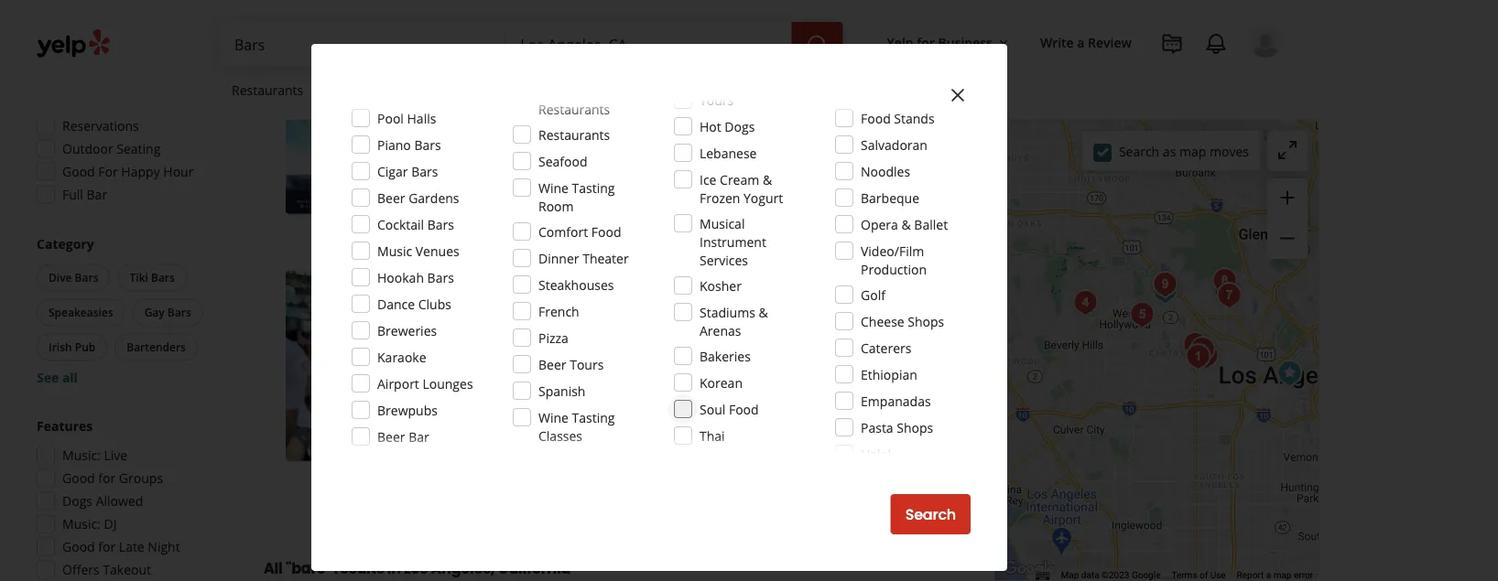 Task type: vqa. For each thing, say whether or not it's contained in the screenshot.
2nd PREVIOUS IMAGE
yes



Task type: describe. For each thing, give the bounding box(es) containing it.
ethiopian
[[861, 366, 918, 383]]

map
[[1061, 570, 1079, 581]]

search image
[[807, 34, 829, 56]]

bars right dive
[[75, 270, 98, 285]]

home
[[358, 81, 395, 99]]

projects image
[[1161, 33, 1183, 55]]

1 until from the top
[[537, 87, 563, 105]]

dive bars
[[49, 270, 98, 285]]

expand map image
[[1277, 139, 1299, 161]]

pop-
[[539, 82, 566, 99]]

back!
[[610, 136, 644, 153]]

gangnam pocha image
[[1177, 327, 1214, 364]]

close image
[[947, 84, 969, 106]]

zoom in image
[[1277, 187, 1299, 209]]

opera & ballet
[[861, 216, 948, 233]]

noir hollywood image
[[1147, 267, 1184, 303]]

bartenders
[[127, 340, 186, 355]]

beer bar
[[377, 428, 429, 446]]

outdoor for outdoor seating
[[517, 206, 562, 221]]

open
[[499, 358, 533, 375]]

full
[[62, 186, 83, 203]]

apb image
[[1124, 297, 1161, 333]]

2 or from the left
[[592, 448, 605, 466]]

2 until from the top
[[537, 358, 563, 375]]

tu madre - los feliz image
[[1207, 263, 1243, 300]]

nightlife
[[377, 83, 428, 100]]

pm
[[603, 358, 622, 375]]

for for groups
[[98, 470, 116, 487]]

cigar bars
[[377, 163, 438, 180]]

16 checkmark v2 image
[[695, 206, 709, 220]]

tiki
[[130, 270, 148, 285]]

dive bars button
[[37, 264, 110, 292]]

about
[[592, 412, 627, 429]]

1 horizontal spatial and
[[653, 430, 676, 447]]

©2023
[[1102, 570, 1130, 581]]

keyboard shortcuts image
[[1036, 572, 1050, 581]]

cocktail bars inside search dialog
[[377, 216, 454, 233]]

to
[[902, 430, 914, 447]]

colorful!
[[679, 430, 728, 447]]

map for error
[[1274, 570, 1292, 581]]

moves
[[1210, 143, 1249, 160]]

report a map error
[[1237, 570, 1313, 581]]

reviews)
[[656, 301, 705, 318]]

google
[[1132, 570, 1161, 581]]

beer for beer tours
[[539, 356, 567, 373]]

yelp
[[887, 33, 914, 51]]

services inside musical instrument services
[[700, 251, 748, 269]]

music: for music: dj
[[62, 516, 101, 533]]

bars up beer gardens
[[411, 163, 438, 180]]

lebanese
[[700, 144, 757, 162]]

happy
[[121, 163, 160, 180]]

(286
[[627, 301, 653, 318]]

bars inside 'button'
[[167, 305, 191, 320]]

map region
[[972, 0, 1441, 582]]

cocktail bars button
[[499, 329, 578, 347]]

(286 reviews)
[[627, 301, 705, 318]]

0 horizontal spatial is
[[611, 430, 621, 447]]

hookah
[[377, 269, 424, 286]]

gay
[[144, 305, 165, 320]]

friendly for vegan friendly
[[670, 383, 715, 401]]

music: for music: live
[[62, 447, 101, 464]]

love
[[782, 412, 806, 429]]

good for good for late night
[[62, 539, 95, 556]]

california
[[498, 558, 571, 579]]

want
[[768, 430, 798, 447]]

11:30
[[567, 358, 599, 375]]

french
[[539, 303, 579, 320]]

music: dj
[[62, 516, 117, 533]]

drugstore cowboy image
[[1211, 278, 1248, 314]]

yelp for business
[[887, 33, 993, 51]]

instrument
[[700, 233, 766, 251]]

recording
[[861, 47, 921, 65]]

beer for beer bar
[[377, 428, 405, 446]]

studios
[[861, 84, 905, 101]]

4 star rating image
[[499, 301, 598, 320]]

here
[[561, 412, 589, 429]]

tiki bars
[[130, 270, 175, 285]]

cocktail inside search dialog
[[377, 216, 424, 233]]

(286 reviews) link
[[627, 299, 705, 319]]

live
[[104, 447, 127, 464]]

previous image for delivery
[[293, 108, 315, 130]]

pizza
[[539, 329, 569, 347]]

24 chevron down v2 image
[[307, 79, 329, 101]]

pool
[[377, 109, 404, 127]]

in inside "came here about three times and i'm so in love with this place, the vibe and scene is cute and colorful! if you want a laid back place to drink or eat or both. this is the place for…"
[[767, 412, 778, 429]]

& inside ice cream & frozen yogurt
[[763, 171, 772, 188]]

warwick image
[[1147, 273, 1184, 310]]

tasting for room
[[572, 179, 615, 196]]

bar next door image
[[1067, 285, 1104, 321]]

food for comfort food
[[592, 223, 621, 240]]

potions & poisons image
[[1180, 339, 1217, 376]]

wine tasting room
[[539, 179, 615, 215]]

bars down venues
[[427, 269, 454, 286]]

musical
[[700, 215, 745, 232]]

outdoor seating
[[62, 140, 161, 158]]

dance clubs
[[377, 295, 452, 313]]

0 vertical spatial tours
[[700, 91, 734, 109]]

group containing suggested
[[31, 42, 227, 209]]

airport
[[377, 375, 419, 392]]

good for good for groups
[[62, 470, 95, 487]]

irish pub
[[49, 340, 95, 355]]

see all
[[37, 369, 78, 387]]

see all button
[[37, 369, 78, 387]]

truly la
[[499, 270, 574, 296]]

previous image for "came here about three times and i'm so in love with this place, the vibe and scene is cute and colorful! if you want a laid back place to drink or eat or both. this is the place for…"
[[293, 355, 315, 377]]

error
[[1294, 570, 1313, 581]]

write a review
[[1040, 33, 1132, 51]]

groups
[[119, 470, 163, 487]]

wine for wine tasting room
[[539, 179, 569, 196]]

of
[[1200, 570, 1208, 581]]

classes
[[539, 427, 583, 445]]

cheese
[[861, 313, 905, 330]]

cocktail bars inside button
[[503, 330, 574, 345]]

bar for full bar
[[87, 186, 107, 203]]

0 horizontal spatial and
[[547, 430, 570, 447]]

see
[[37, 369, 59, 387]]

ice cream & frozen yogurt
[[700, 171, 783, 207]]

music
[[377, 242, 412, 260]]

1 vertical spatial place
[[706, 448, 738, 466]]

1 or from the left
[[553, 448, 566, 466]]

dogs allowed
[[62, 493, 143, 510]]

dj
[[104, 516, 117, 533]]

back
[[836, 430, 864, 447]]

musical instrument services
[[700, 215, 766, 269]]

recording & rehearsal studios
[[861, 47, 934, 101]]

& for stadiums & arenas
[[759, 304, 768, 321]]

user actions element
[[873, 23, 1308, 136]]

salvadoran
[[861, 136, 928, 153]]

dollarita's® back! enjoy at your favorite applebee's. read more
[[515, 136, 788, 172]]

a for write
[[1077, 33, 1085, 51]]

with
[[810, 412, 835, 429]]

good for late night
[[62, 539, 180, 556]]

bartenders button
[[115, 334, 198, 361]]

bars down halls
[[414, 136, 441, 153]]

bars inside button
[[151, 270, 175, 285]]

pet friendly
[[517, 383, 589, 401]]

good for happy hour
[[62, 163, 194, 180]]

irish pub button
[[37, 334, 107, 361]]

gardens
[[409, 189, 459, 207]]

shops for cheese shops
[[908, 313, 945, 330]]

friendly for pet friendly
[[540, 383, 586, 401]]

tiki-ti cocktail lounge image
[[1208, 274, 1245, 310]]

for for business
[[917, 33, 935, 51]]

as
[[1163, 143, 1176, 160]]

dive
[[49, 270, 72, 285]]

google image
[[1000, 558, 1060, 582]]

wine for wine tasting classes
[[539, 409, 569, 426]]

speakeasies
[[49, 305, 113, 320]]

search dialog
[[0, 0, 1498, 582]]

terms of use
[[1172, 570, 1226, 581]]

food for soul food
[[729, 401, 759, 418]]

enjoy
[[515, 154, 547, 172]]



Task type: locate. For each thing, give the bounding box(es) containing it.
1 horizontal spatial place
[[867, 430, 899, 447]]

1 vertical spatial in
[[387, 558, 401, 579]]

16 chevron down v2 image
[[996, 35, 1011, 50]]

lounges
[[423, 375, 473, 392]]

zoom out image
[[1277, 228, 1299, 250]]

group containing category
[[33, 235, 227, 387]]

slideshow element for delivery
[[286, 23, 477, 214]]

place,
[[864, 412, 898, 429]]

suggested
[[37, 42, 102, 60]]

restaurants inside the business categories element
[[232, 81, 303, 99]]

read
[[721, 154, 752, 172]]

brewpubs
[[377, 402, 438, 419]]

0 horizontal spatial in
[[387, 558, 401, 579]]

restaurants left 24 chevron down v2 image
[[232, 81, 303, 99]]

outdoor up comfort
[[517, 206, 562, 221]]

0 horizontal spatial place
[[706, 448, 738, 466]]

beer down cigar
[[377, 189, 405, 207]]

1 music: from the top
[[62, 447, 101, 464]]

irish
[[49, 340, 72, 355]]

1 horizontal spatial food
[[729, 401, 759, 418]]

& left ballet
[[902, 216, 911, 233]]

bars right gay
[[167, 305, 191, 320]]

& up yogurt
[[763, 171, 772, 188]]

0 vertical spatial takeout
[[713, 206, 756, 221]]

beer tours
[[539, 356, 604, 373]]

hour
[[163, 163, 194, 180]]

1 wine from the top
[[539, 179, 569, 196]]

0 vertical spatial until
[[537, 87, 563, 105]]

1 vertical spatial services
[[700, 251, 748, 269]]

1 vertical spatial search
[[906, 505, 956, 525]]

1 vertical spatial wine
[[539, 409, 569, 426]]

bar inside search dialog
[[409, 428, 429, 446]]

wine inside wine tasting room
[[539, 179, 569, 196]]

0 vertical spatial place
[[867, 430, 899, 447]]

services
[[398, 81, 447, 99], [700, 251, 748, 269]]

a left laid
[[801, 430, 808, 447]]

2 music: from the top
[[62, 516, 101, 533]]

1 horizontal spatial services
[[700, 251, 748, 269]]

or right eat
[[592, 448, 605, 466]]

1 horizontal spatial friendly
[[670, 383, 715, 401]]

barbeque
[[861, 189, 920, 207]]

beer gardens
[[377, 189, 459, 207]]

& for opera & ballet
[[902, 216, 911, 233]]

outdoor for outdoor seating
[[62, 140, 113, 158]]

or
[[553, 448, 566, 466], [592, 448, 605, 466]]

bar for beer bar
[[409, 428, 429, 446]]

0 vertical spatial is
[[611, 430, 621, 447]]

0 horizontal spatial takeout
[[103, 561, 151, 579]]

food up theater
[[592, 223, 621, 240]]

1 horizontal spatial in
[[767, 412, 778, 429]]

music: left dj
[[62, 516, 101, 533]]

eat
[[570, 448, 589, 466]]

takeout
[[713, 206, 756, 221], [103, 561, 151, 579]]

& right stadiums
[[759, 304, 768, 321]]

1 vertical spatial until
[[537, 358, 563, 375]]

notifications image
[[1205, 33, 1227, 55]]

2 vertical spatial food
[[729, 401, 759, 418]]

view website
[[823, 490, 919, 511]]

3 good from the top
[[62, 539, 95, 556]]

slideshow element
[[286, 23, 477, 214], [286, 270, 477, 462]]

good down music: live
[[62, 470, 95, 487]]

0 vertical spatial outdoor
[[62, 140, 113, 158]]

1 horizontal spatial takeout
[[713, 206, 756, 221]]

1 good from the top
[[62, 163, 95, 180]]

0 horizontal spatial truly la image
[[286, 270, 477, 462]]

"came here about three times and i'm so in love with this place, the vibe and scene is cute and colorful! if you want a laid back place to drink or eat or both. this is the place for…"
[[519, 412, 921, 466]]

cafes
[[861, 472, 894, 490]]

all "bars" results in los angeles, california
[[264, 558, 571, 579]]

dogs up 'lebanese'
[[725, 118, 755, 135]]

0 horizontal spatial outdoor
[[62, 140, 113, 158]]

ballet
[[914, 216, 948, 233]]

2 friendly from the left
[[670, 383, 715, 401]]

and down here
[[547, 430, 570, 447]]

frozen
[[700, 189, 740, 207]]

1 tasting from the top
[[572, 179, 615, 196]]

food down studios
[[861, 109, 891, 127]]

search inside 'button'
[[906, 505, 956, 525]]

times
[[666, 412, 699, 429]]

tasting inside wine tasting room
[[572, 179, 615, 196]]

bar right +
[[661, 23, 692, 48]]

outdoor seating
[[517, 206, 604, 221]]

a inside "came here about three times and i'm so in love with this place, the vibe and scene is cute and colorful! if you want a laid back place to drink or eat or both. this is the place for…"
[[801, 430, 808, 447]]

restaurants up your
[[539, 126, 610, 143]]

1 horizontal spatial cocktail bars
[[503, 330, 574, 345]]

in right so on the right bottom of page
[[767, 412, 778, 429]]

until left up on the top
[[537, 87, 563, 105]]

1 vertical spatial outdoor
[[517, 206, 562, 221]]

0 vertical spatial bar
[[661, 23, 692, 48]]

services up halls
[[398, 81, 447, 99]]

tasting for classes
[[572, 409, 615, 426]]

write a review link
[[1033, 26, 1139, 59]]

1 horizontal spatial a
[[1077, 33, 1085, 51]]

wine up classes
[[539, 409, 569, 426]]

pasta
[[861, 419, 894, 436]]

truly la link
[[499, 270, 574, 296]]

beer
[[377, 189, 405, 207], [539, 356, 567, 373], [377, 428, 405, 446]]

0 vertical spatial services
[[398, 81, 447, 99]]

0 horizontal spatial cocktail bars
[[377, 216, 454, 233]]

outdoor inside group
[[62, 140, 113, 158]]

shops for pasta shops
[[897, 419, 934, 436]]

favorite
[[596, 154, 642, 172]]

1 vertical spatial beer
[[539, 356, 567, 373]]

in left 'los'
[[387, 558, 401, 579]]

0 vertical spatial a
[[1077, 33, 1085, 51]]

applebee's.
[[645, 154, 713, 172]]

i'm
[[728, 412, 747, 429]]

2 vertical spatial restaurants
[[539, 126, 610, 143]]

r bar image
[[1188, 338, 1225, 375]]

0 vertical spatial the
[[902, 412, 921, 429]]

0 horizontal spatial or
[[553, 448, 566, 466]]

piano bars
[[377, 136, 441, 153]]

beer for beer gardens
[[377, 189, 405, 207]]

0 vertical spatial cocktail
[[377, 216, 424, 233]]

0 vertical spatial music:
[[62, 447, 101, 464]]

tours up hot
[[700, 91, 734, 109]]

None search field
[[220, 22, 847, 66]]

tasting inside wine tasting classes
[[572, 409, 615, 426]]

2 vertical spatial good
[[62, 539, 95, 556]]

reservations
[[62, 117, 139, 135]]

cocktail up open
[[503, 330, 547, 345]]

tours
[[700, 91, 734, 109], [570, 356, 604, 373]]

1 vertical spatial previous image
[[293, 355, 315, 377]]

& inside the stadiums & arenas
[[759, 304, 768, 321]]

0 horizontal spatial the
[[683, 448, 703, 466]]

a inside 'element'
[[1077, 33, 1085, 51]]

map left error
[[1274, 570, 1292, 581]]

truly la image
[[286, 270, 477, 462], [1272, 355, 1308, 392]]

a for report
[[1266, 570, 1271, 581]]

1 friendly from the left
[[540, 383, 586, 401]]

friendly
[[540, 383, 586, 401], [670, 383, 715, 401]]

drink
[[519, 448, 550, 466]]

rehearsal
[[861, 65, 920, 83]]

cocktail up 'music'
[[377, 216, 424, 233]]

place down if
[[706, 448, 738, 466]]

group
[[31, 42, 227, 209], [1268, 179, 1308, 259], [33, 235, 227, 387], [31, 417, 227, 582]]

0 horizontal spatial food
[[592, 223, 621, 240]]

map for moves
[[1180, 143, 1207, 160]]

shops
[[908, 313, 945, 330], [897, 419, 934, 436]]

bars down french
[[550, 330, 574, 345]]

1 vertical spatial tours
[[570, 356, 604, 373]]

outdoor down reservations
[[62, 140, 113, 158]]

1 vertical spatial a
[[801, 430, 808, 447]]

la
[[551, 270, 574, 296]]

1 horizontal spatial is
[[671, 448, 680, 466]]

1 vertical spatial restaurants
[[539, 100, 610, 118]]

and up this
[[653, 430, 676, 447]]

and up colorful!
[[702, 412, 725, 429]]

0 vertical spatial for
[[917, 33, 935, 51]]

1 vertical spatial tasting
[[572, 409, 615, 426]]

& inside recording & rehearsal studios
[[925, 47, 934, 65]]

0 vertical spatial food
[[861, 109, 891, 127]]

thai
[[700, 427, 725, 445]]

1 horizontal spatial cocktail
[[503, 330, 547, 345]]

pool halls
[[377, 109, 436, 127]]

category
[[37, 235, 94, 253]]

& for recording & rehearsal studios
[[925, 47, 934, 65]]

1 horizontal spatial or
[[592, 448, 605, 466]]

1 vertical spatial dogs
[[62, 493, 93, 510]]

shops down empanadas
[[897, 419, 934, 436]]

2 vertical spatial beer
[[377, 428, 405, 446]]

theater
[[583, 250, 629, 267]]

info icon image
[[721, 384, 735, 399], [721, 384, 735, 399]]

allowed
[[96, 493, 143, 510]]

if
[[731, 430, 739, 447]]

applebee's grill + bar link
[[499, 23, 692, 48]]

seating
[[565, 206, 604, 221]]

takeout up instrument
[[713, 206, 756, 221]]

dogs up music: dj
[[62, 493, 93, 510]]

shops right the cheese
[[908, 313, 945, 330]]

0 horizontal spatial map
[[1180, 143, 1207, 160]]

seoul salon restaurant & bar image
[[1185, 332, 1221, 368]]

cocktail bars down 4 star rating image
[[503, 330, 574, 345]]

1 horizontal spatial dogs
[[725, 118, 755, 135]]

1 vertical spatial slideshow element
[[286, 270, 477, 462]]

2 horizontal spatial bar
[[661, 23, 692, 48]]

group containing features
[[31, 417, 227, 582]]

scene
[[573, 430, 608, 447]]

beer down brewpubs at the left bottom of the page
[[377, 428, 405, 446]]

2 tasting from the top
[[572, 409, 615, 426]]

cocktail bars link
[[499, 329, 578, 347]]

1 horizontal spatial tours
[[700, 91, 734, 109]]

2 horizontal spatial food
[[861, 109, 891, 127]]

2 good from the top
[[62, 470, 95, 487]]

place down 'place,'
[[867, 430, 899, 447]]

takeout down the late
[[103, 561, 151, 579]]

for up dogs allowed
[[98, 470, 116, 487]]

1 previous image from the top
[[293, 108, 315, 130]]

1 vertical spatial is
[[671, 448, 680, 466]]

0 horizontal spatial friendly
[[540, 383, 586, 401]]

restaurants down up on the top
[[539, 100, 610, 118]]

1 vertical spatial good
[[62, 470, 95, 487]]

1 vertical spatial bar
[[87, 186, 107, 203]]

beer down pizza
[[539, 356, 567, 373]]

2 horizontal spatial and
[[702, 412, 725, 429]]

1 vertical spatial cocktail bars
[[503, 330, 574, 345]]

1 vertical spatial cocktail
[[503, 330, 547, 345]]

tours up spanish
[[570, 356, 604, 373]]

delivery
[[637, 206, 680, 221]]

1 horizontal spatial truly la image
[[1272, 355, 1308, 392]]

tasting up "seating"
[[572, 179, 615, 196]]

the up to on the bottom
[[902, 412, 921, 429]]

wine inside wine tasting classes
[[539, 409, 569, 426]]

three
[[631, 412, 663, 429]]

0 vertical spatial shops
[[908, 313, 945, 330]]

0 vertical spatial search
[[1119, 143, 1160, 160]]

0 vertical spatial beer
[[377, 189, 405, 207]]

0 vertical spatial good
[[62, 163, 95, 180]]

good for good for happy hour
[[62, 163, 95, 180]]

slideshow element for "came here about three times and i'm so in love with this place, the vibe and scene is cute and colorful! if you want a laid back place to drink or eat or both. this is the place for…"
[[286, 270, 477, 462]]

0 horizontal spatial a
[[801, 430, 808, 447]]

pub
[[75, 340, 95, 355]]

bar right the full
[[87, 186, 107, 203]]

video/film production
[[861, 242, 927, 278]]

bar down brewpubs at the left bottom of the page
[[409, 428, 429, 446]]

1 horizontal spatial map
[[1274, 570, 1292, 581]]

arenas
[[700, 322, 741, 339]]

seating
[[117, 140, 161, 158]]

0 vertical spatial restaurants
[[232, 81, 303, 99]]

0 vertical spatial dogs
[[725, 118, 755, 135]]

2 wine from the top
[[539, 409, 569, 426]]

search for search as map moves
[[1119, 143, 1160, 160]]

1 horizontal spatial search
[[1119, 143, 1160, 160]]

1 vertical spatial takeout
[[103, 561, 151, 579]]

friendly up 'soul'
[[670, 383, 715, 401]]

a right write
[[1077, 33, 1085, 51]]

2 previous image from the top
[[293, 355, 315, 377]]

is right this
[[671, 448, 680, 466]]

until up pet friendly
[[537, 358, 563, 375]]

1 horizontal spatial outdoor
[[517, 206, 562, 221]]

empanadas
[[861, 392, 931, 410]]

services inside the business categories element
[[398, 81, 447, 99]]

bars right tiki
[[151, 270, 175, 285]]

1 horizontal spatial bar
[[409, 428, 429, 446]]

is down about
[[611, 430, 621, 447]]

for for late
[[98, 539, 116, 556]]

& right "yelp"
[[925, 47, 934, 65]]

1 vertical spatial food
[[592, 223, 621, 240]]

previous image
[[293, 108, 315, 130], [293, 355, 315, 377]]

room
[[539, 197, 574, 215]]

production
[[861, 261, 927, 278]]

dinner
[[539, 250, 579, 267]]

0 vertical spatial cocktail bars
[[377, 216, 454, 233]]

bars up venues
[[428, 216, 454, 233]]

soul food
[[700, 401, 759, 418]]

good
[[62, 163, 95, 180], [62, 470, 95, 487], [62, 539, 95, 556]]

a right report
[[1266, 570, 1271, 581]]

good up "offers"
[[62, 539, 95, 556]]

for right "yelp"
[[917, 33, 935, 51]]

business categories element
[[217, 66, 1282, 119]]

for inside button
[[917, 33, 935, 51]]

&
[[925, 47, 934, 65], [763, 171, 772, 188], [902, 216, 911, 233], [759, 304, 768, 321]]

0 horizontal spatial bar
[[87, 186, 107, 203]]

services down instrument
[[700, 251, 748, 269]]

stands
[[894, 109, 935, 127]]

0 horizontal spatial services
[[398, 81, 447, 99]]

for up offers takeout
[[98, 539, 116, 556]]

0 vertical spatial wine
[[539, 179, 569, 196]]

1 vertical spatial for
[[98, 470, 116, 487]]

1 vertical spatial map
[[1274, 570, 1292, 581]]

1 vertical spatial shops
[[897, 419, 934, 436]]

the down colorful!
[[683, 448, 703, 466]]

data
[[1082, 570, 1100, 581]]

1 vertical spatial music:
[[62, 516, 101, 533]]

2 vertical spatial a
[[1266, 570, 1271, 581]]

website
[[861, 490, 919, 511]]

wine tasting classes
[[539, 409, 615, 445]]

search for search
[[906, 505, 956, 525]]

2 vertical spatial bar
[[409, 428, 429, 446]]

map right as
[[1180, 143, 1207, 160]]

features
[[37, 418, 93, 435]]

steakhouses
[[539, 276, 614, 294]]

dogs inside search dialog
[[725, 118, 755, 135]]

applebee's grill + bar image
[[286, 23, 477, 214]]

or left eat
[[553, 448, 566, 466]]

this
[[839, 412, 860, 429]]

ice
[[700, 171, 717, 188]]

cocktail inside button
[[503, 330, 547, 345]]

friendly down open until 11:30 pm
[[540, 383, 586, 401]]

dance
[[377, 295, 415, 313]]

dogs
[[725, 118, 755, 135], [62, 493, 93, 510]]

speakeasies button
[[37, 299, 125, 327]]

wine up room at the top left
[[539, 179, 569, 196]]

food up if
[[729, 401, 759, 418]]

0 vertical spatial in
[[767, 412, 778, 429]]

music venues
[[377, 242, 459, 260]]

cocktail bars down beer gardens
[[377, 216, 454, 233]]

0 vertical spatial map
[[1180, 143, 1207, 160]]

so
[[750, 412, 764, 429]]

0 vertical spatial slideshow element
[[286, 23, 477, 214]]

music: down features
[[62, 447, 101, 464]]

1 slideshow element from the top
[[286, 23, 477, 214]]

1 vertical spatial the
[[683, 448, 703, 466]]

cute
[[624, 430, 650, 447]]

0 vertical spatial tasting
[[572, 179, 615, 196]]

0 horizontal spatial tours
[[570, 356, 604, 373]]

food
[[861, 109, 891, 127], [592, 223, 621, 240], [729, 401, 759, 418]]

0 horizontal spatial search
[[906, 505, 956, 525]]

good up the full
[[62, 163, 95, 180]]

0 horizontal spatial cocktail
[[377, 216, 424, 233]]

stadiums & arenas
[[700, 304, 768, 339]]

tasting up scene
[[572, 409, 615, 426]]

good for groups
[[62, 470, 163, 487]]

2 slideshow element from the top
[[286, 270, 477, 462]]



